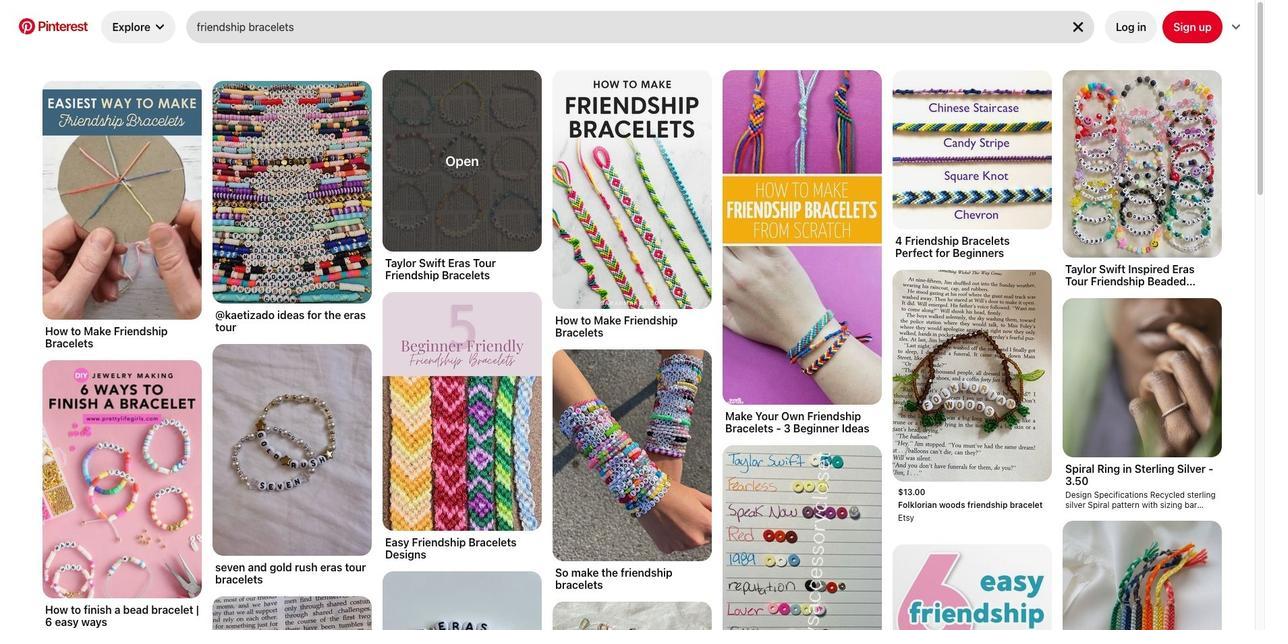 Task type: vqa. For each thing, say whether or not it's contained in the screenshot.
bracelet ideas inspired by the taylor swift eras tour IMAGE
yes



Task type: locate. For each thing, give the bounding box(es) containing it.
how to make friendship bracelets image
[[553, 70, 712, 309], [43, 81, 202, 320]]

aesthetic friendship bracelet image
[[1063, 521, 1222, 630]]

these bracelets are made to order which means it could take 2-3 weeks to ship! standard bracelet sizing is 7.5 inches on a super elastic stretchy thread. if you need it to be a specific size please send me a message with your order and let me know what size you'd like your bracelet/s to be :) image
[[893, 270, 1052, 482]]

list
[[3, 70, 1263, 630]]

taylor swift eras friendship bracelets image
[[383, 70, 542, 252]]

make your own friendship bracelets - 3 beginner ideas image
[[723, 70, 882, 408]]

1 horizontal spatial how to make friendship bracelets image
[[553, 70, 712, 309]]

seven and gold rush eras tour bracelets image
[[213, 344, 372, 556]]

summer vsco bracelets 🌷✨💐 image
[[553, 602, 712, 630]]

easy friendship bracelets designs image
[[383, 292, 542, 531]]

junior jewel friendship bracelet image
[[213, 597, 372, 630]]

taylor swift inspired eras tour friendship beaded bracelets - etsy image
[[1063, 70, 1222, 258]]

0 horizontal spatial how to make friendship bracelets image
[[43, 81, 202, 320]]

bracelet ideas inspired by the taylor swift eras tour image
[[723, 445, 882, 630]]

so make the friendship bracelets image
[[553, 350, 712, 562]]



Task type: describe. For each thing, give the bounding box(es) containing it.
4 friendship bracelets perfect for beginners image
[[893, 70, 1052, 229]]

Search text field
[[197, 11, 1060, 43]]

@kaetizado ideas for the eras tour image
[[213, 81, 372, 304]]

pinterest image
[[19, 18, 35, 34]]

a handmade friendship bracelet featuring the colours of taylor swift's 10 different eras as a way to celebrate the eras tour image
[[383, 572, 542, 630]]

6 free friendship bracelet patterns! image
[[893, 545, 1052, 630]]

design specifications recycled sterling silver spiral pattern with sizing bar polished width = 1.8mm thickness = 1.5mm image
[[1063, 298, 1222, 458]]

how to finish a bead bracelet | 6 easy ways image
[[43, 360, 202, 600]]



